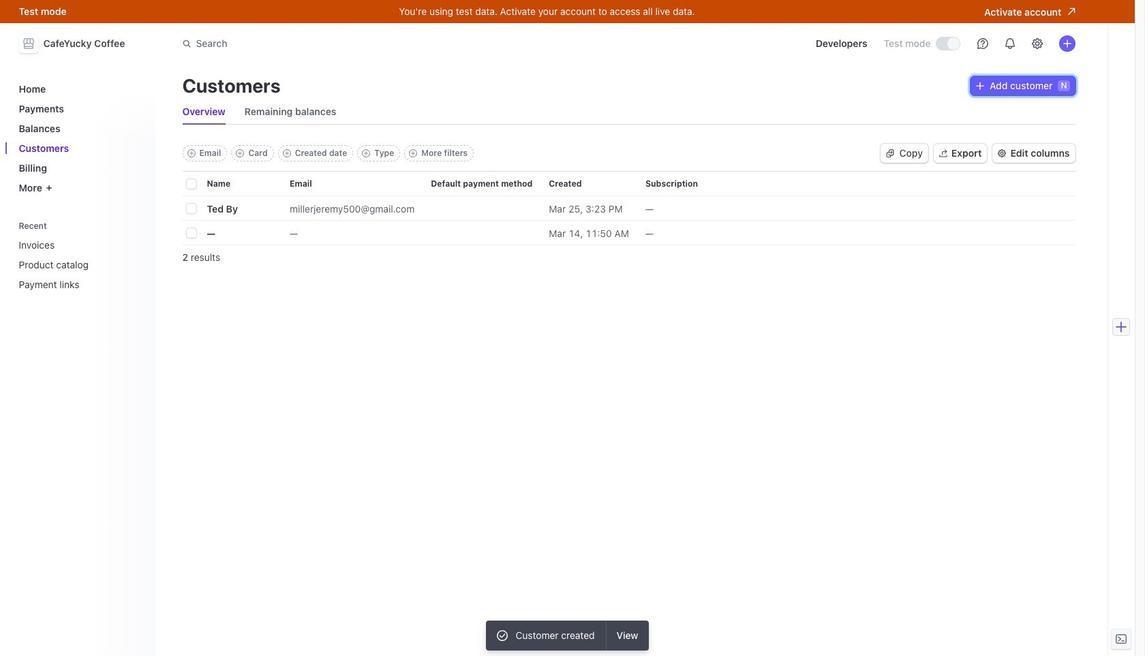 Task type: locate. For each thing, give the bounding box(es) containing it.
svg image
[[976, 82, 984, 90], [886, 149, 894, 158]]

recent element
[[13, 216, 147, 296], [13, 234, 147, 296]]

None search field
[[174, 31, 559, 56]]

alert dialog
[[486, 621, 649, 651]]

tab list
[[182, 100, 1075, 125]]

0 horizontal spatial svg image
[[886, 149, 894, 158]]

1 horizontal spatial svg image
[[976, 82, 984, 90]]

2 recent element from the top
[[13, 234, 147, 296]]

add created date image
[[283, 149, 291, 157]]

1 vertical spatial svg image
[[886, 149, 894, 158]]

help image
[[977, 38, 988, 49]]

Search text field
[[174, 31, 559, 56]]

Select All checkbox
[[186, 179, 196, 189]]

clear history image
[[133, 222, 141, 230]]

Select item checkbox
[[186, 204, 196, 213]]

core navigation links element
[[13, 78, 147, 199]]

0 vertical spatial svg image
[[976, 82, 984, 90]]

toolbar
[[182, 145, 474, 162]]



Task type: describe. For each thing, give the bounding box(es) containing it.
1 recent element from the top
[[13, 216, 147, 296]]

add card image
[[236, 149, 244, 157]]

Test mode checkbox
[[936, 38, 960, 50]]

Select item checkbox
[[186, 228, 196, 238]]

add more filters image
[[409, 149, 417, 157]]

add email image
[[187, 149, 195, 157]]

add type image
[[362, 149, 370, 157]]

settings image
[[1032, 38, 1043, 49]]

notifications image
[[1005, 38, 1015, 49]]



Task type: vqa. For each thing, say whether or not it's contained in the screenshot.
bottommost MRR
no



